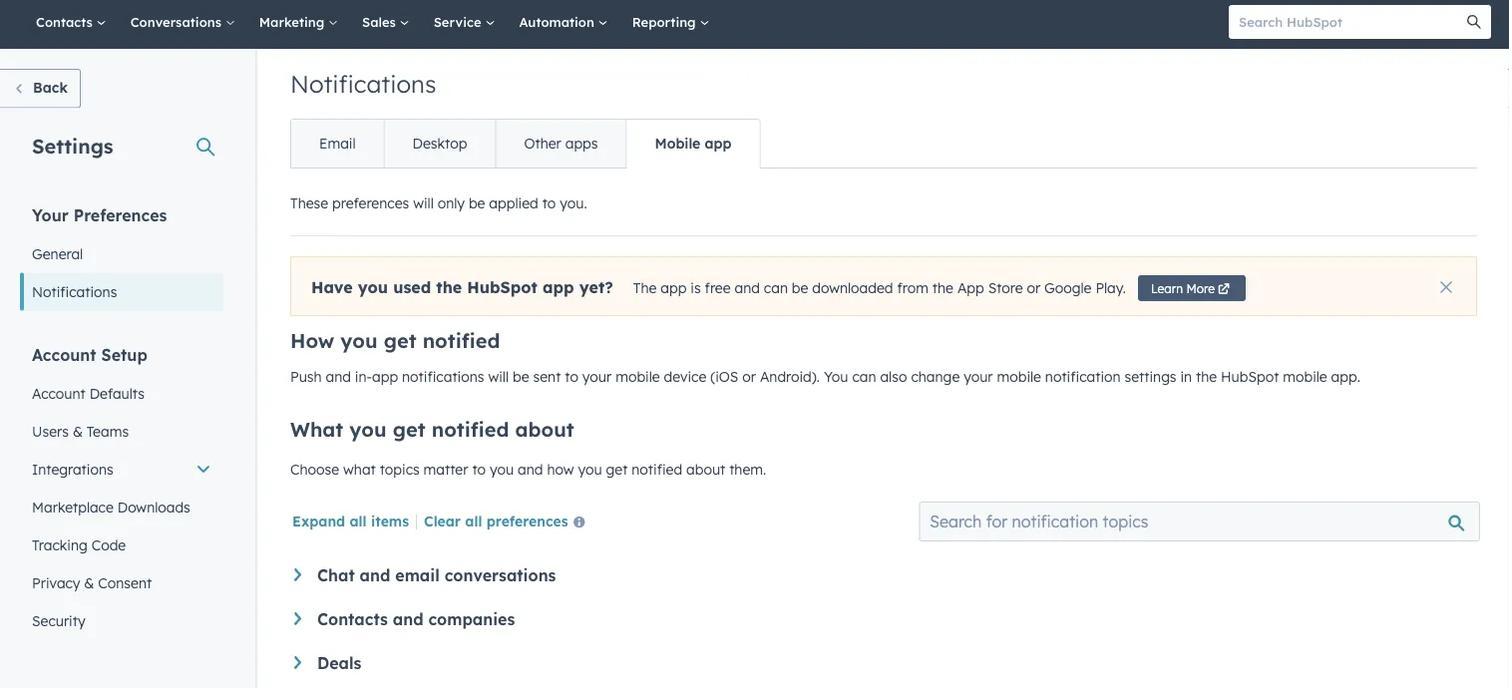 Task type: vqa. For each thing, say whether or not it's contained in the screenshot.
the topmost preferences
yes



Task type: describe. For each thing, give the bounding box(es) containing it.
chat
[[317, 566, 355, 586]]

1 horizontal spatial hubspot
[[1221, 368, 1279, 386]]

marketplace
[[32, 498, 114, 516]]

deals button
[[294, 654, 1474, 673]]

account for account defaults
[[32, 385, 86, 402]]

app down how you get notified
[[372, 368, 398, 386]]

1 horizontal spatial can
[[852, 368, 877, 386]]

have you used the hubspot app yet?
[[311, 277, 613, 297]]

app inside button
[[705, 135, 732, 152]]

0 horizontal spatial the
[[436, 277, 462, 297]]

security
[[32, 612, 85, 630]]

learn more link
[[1138, 275, 1246, 301]]

1 horizontal spatial about
[[687, 461, 726, 478]]

notification
[[1045, 368, 1121, 386]]

caret image for contacts and companies
[[294, 613, 301, 625]]

tracking code link
[[20, 526, 223, 564]]

device
[[664, 368, 707, 386]]

you for what
[[350, 417, 387, 442]]

can inside have you used the hubspot app yet? 'alert'
[[764, 279, 788, 297]]

account setup element
[[20, 344, 223, 640]]

sales link
[[350, 0, 422, 49]]

caret image for deals
[[294, 657, 301, 669]]

is
[[691, 279, 701, 297]]

get for what
[[393, 417, 426, 442]]

you.
[[560, 195, 587, 212]]

hubspot inside 'alert'
[[467, 277, 538, 297]]

the
[[633, 279, 657, 297]]

general
[[32, 245, 83, 262]]

automation link
[[507, 0, 620, 49]]

notifications link
[[20, 273, 223, 311]]

items
[[371, 512, 409, 530]]

desktop button
[[384, 120, 495, 168]]

0 vertical spatial about
[[515, 417, 574, 442]]

how
[[547, 461, 574, 478]]

topics
[[380, 461, 420, 478]]

contacts and companies
[[317, 610, 515, 630]]

contacts link
[[24, 0, 118, 49]]

in-
[[355, 368, 372, 386]]

1 your from the left
[[582, 368, 612, 386]]

other
[[524, 135, 562, 152]]

marketing
[[259, 13, 328, 30]]

3 mobile from the left
[[1283, 368, 1328, 386]]

consent
[[98, 574, 152, 592]]

1 horizontal spatial notifications
[[290, 69, 436, 99]]

general link
[[20, 235, 223, 273]]

be for notifications
[[513, 368, 529, 386]]

email button
[[291, 120, 384, 168]]

mobile app button
[[626, 120, 760, 168]]

reporting link
[[620, 0, 722, 49]]

push and in-app notifications will be sent to your mobile device (ios or android). you can also change your mobile notification settings in the hubspot mobile app.
[[290, 368, 1361, 386]]

2 horizontal spatial to
[[565, 368, 579, 386]]

learn
[[1151, 281, 1183, 296]]

have
[[311, 277, 353, 297]]

android).
[[760, 368, 820, 386]]

you up clear all preferences
[[490, 461, 514, 478]]

users & teams
[[32, 423, 129, 440]]

app
[[958, 279, 985, 297]]

matter
[[424, 461, 468, 478]]

& for users
[[73, 423, 83, 440]]

expand all items button
[[292, 512, 409, 530]]

all for expand
[[350, 512, 367, 530]]

account defaults
[[32, 385, 145, 402]]

contacts and companies button
[[294, 610, 1474, 630]]

choose
[[290, 461, 339, 478]]

0 vertical spatial to
[[542, 195, 556, 212]]

app left yet?
[[543, 277, 574, 297]]

the app is free and can be downloaded from the app store or google play.
[[633, 279, 1126, 297]]

your
[[32, 205, 69, 225]]

conversations
[[445, 566, 556, 586]]

google
[[1045, 279, 1092, 297]]

get for how
[[384, 328, 417, 353]]

2 vertical spatial get
[[606, 461, 628, 478]]

and for in-
[[326, 368, 351, 386]]

downloaded
[[812, 279, 894, 297]]

privacy & consent link
[[20, 564, 223, 602]]

marketing link
[[247, 0, 350, 49]]

downloads
[[117, 498, 190, 516]]

and inside have you used the hubspot app yet? 'alert'
[[735, 279, 760, 297]]

clear all preferences
[[424, 512, 568, 530]]

caret image
[[294, 569, 301, 582]]

settings
[[32, 133, 113, 158]]

you
[[824, 368, 849, 386]]

other apps button
[[495, 120, 626, 168]]

marketplace downloads
[[32, 498, 190, 516]]

integrations
[[32, 460, 113, 478]]

email
[[395, 566, 440, 586]]

push
[[290, 368, 322, 386]]

how
[[290, 328, 334, 353]]

used
[[393, 277, 431, 297]]

what
[[343, 461, 376, 478]]

conversations link
[[118, 0, 247, 49]]

mobile
[[655, 135, 701, 152]]

back link
[[0, 69, 81, 108]]

1 vertical spatial or
[[743, 368, 756, 386]]

companies
[[428, 610, 515, 630]]

account defaults link
[[20, 375, 223, 413]]

free
[[705, 279, 731, 297]]

how you get notified
[[290, 328, 500, 353]]

sales
[[362, 13, 400, 30]]



Task type: locate. For each thing, give the bounding box(es) containing it.
what you get notified about
[[290, 417, 574, 442]]

expand
[[292, 512, 345, 530]]

1 vertical spatial account
[[32, 385, 86, 402]]

1 horizontal spatial contacts
[[317, 610, 388, 630]]

1 horizontal spatial to
[[542, 195, 556, 212]]

and right chat
[[360, 566, 390, 586]]

and left the 'in-'
[[326, 368, 351, 386]]

0 horizontal spatial mobile
[[616, 368, 660, 386]]

mobile
[[616, 368, 660, 386], [997, 368, 1042, 386], [1283, 368, 1328, 386]]

you left used
[[358, 277, 388, 297]]

and down email
[[393, 610, 424, 630]]

be left the downloaded
[[792, 279, 809, 297]]

1 account from the top
[[32, 345, 96, 365]]

caret image down caret icon
[[294, 613, 301, 625]]

1 horizontal spatial all
[[465, 512, 482, 530]]

1 horizontal spatial your
[[964, 368, 993, 386]]

service
[[434, 13, 485, 30]]

1 caret image from the top
[[294, 613, 301, 625]]

you inside 'alert'
[[358, 277, 388, 297]]

app.
[[1332, 368, 1361, 386]]

be
[[469, 195, 485, 212], [792, 279, 809, 297], [513, 368, 529, 386]]

1 vertical spatial be
[[792, 279, 809, 297]]

get right "how"
[[606, 461, 628, 478]]

mobile app
[[655, 135, 732, 152]]

play.
[[1096, 279, 1126, 297]]

you right "how"
[[578, 461, 602, 478]]

0 horizontal spatial &
[[73, 423, 83, 440]]

0 vertical spatial be
[[469, 195, 485, 212]]

0 vertical spatial will
[[413, 195, 434, 212]]

1 vertical spatial about
[[687, 461, 726, 478]]

teams
[[87, 423, 129, 440]]

0 horizontal spatial about
[[515, 417, 574, 442]]

all right "clear"
[[465, 512, 482, 530]]

account for account setup
[[32, 345, 96, 365]]

about up "how"
[[515, 417, 574, 442]]

1 horizontal spatial preferences
[[487, 512, 568, 530]]

2 all from the left
[[465, 512, 482, 530]]

hubspot down applied at left top
[[467, 277, 538, 297]]

all inside button
[[465, 512, 482, 530]]

have you used the hubspot app yet? alert
[[290, 256, 1478, 316]]

these
[[290, 195, 328, 212]]

what
[[290, 417, 343, 442]]

sent
[[533, 368, 561, 386]]

mobile left notification
[[997, 368, 1042, 386]]

clear
[[424, 512, 461, 530]]

caret image left deals
[[294, 657, 301, 669]]

0 horizontal spatial hubspot
[[467, 277, 538, 297]]

hubspot right in
[[1221, 368, 1279, 386]]

to left you.
[[542, 195, 556, 212]]

1 vertical spatial notifications
[[32, 283, 117, 300]]

0 horizontal spatial preferences
[[332, 195, 409, 212]]

1 horizontal spatial or
[[1027, 279, 1041, 297]]

your preferences
[[32, 205, 167, 225]]

integrations button
[[20, 450, 223, 488]]

get down used
[[384, 328, 417, 353]]

or right store
[[1027, 279, 1041, 297]]

marketplace downloads link
[[20, 488, 223, 526]]

account up users
[[32, 385, 86, 402]]

preferences
[[332, 195, 409, 212], [487, 512, 568, 530]]

and right free on the top of page
[[735, 279, 760, 297]]

0 horizontal spatial your
[[582, 368, 612, 386]]

1 vertical spatial can
[[852, 368, 877, 386]]

your right change at the bottom of the page
[[964, 368, 993, 386]]

preferences
[[74, 205, 167, 225]]

can right you
[[852, 368, 877, 386]]

your
[[582, 368, 612, 386], [964, 368, 993, 386]]

conversations
[[130, 13, 225, 30]]

& right users
[[73, 423, 83, 440]]

2 caret image from the top
[[294, 657, 301, 669]]

all left the items
[[350, 512, 367, 530]]

back
[[33, 79, 68, 96]]

preferences right these
[[332, 195, 409, 212]]

0 vertical spatial hubspot
[[467, 277, 538, 297]]

0 vertical spatial can
[[764, 279, 788, 297]]

1 vertical spatial caret image
[[294, 657, 301, 669]]

to right the 'sent'
[[565, 368, 579, 386]]

or
[[1027, 279, 1041, 297], [743, 368, 756, 386]]

users & teams link
[[20, 413, 223, 450]]

contacts for contacts and companies
[[317, 610, 388, 630]]

be right only
[[469, 195, 485, 212]]

Search HubSpot search field
[[1229, 5, 1474, 39]]

yet?
[[579, 277, 613, 297]]

about left them.
[[687, 461, 726, 478]]

clear all preferences button
[[424, 511, 593, 535]]

close image
[[1441, 281, 1453, 293]]

1 horizontal spatial will
[[488, 368, 509, 386]]

1 vertical spatial contacts
[[317, 610, 388, 630]]

also
[[880, 368, 907, 386]]

preferences down choose what topics matter to you and how you get notified about them.
[[487, 512, 568, 530]]

the left 'app'
[[933, 279, 954, 297]]

automation
[[519, 13, 598, 30]]

2 account from the top
[[32, 385, 86, 402]]

the right used
[[436, 277, 462, 297]]

will
[[413, 195, 434, 212], [488, 368, 509, 386]]

notifications down sales link
[[290, 69, 436, 99]]

and for email
[[360, 566, 390, 586]]

expand all items
[[292, 512, 409, 530]]

2 horizontal spatial the
[[1196, 368, 1217, 386]]

0 vertical spatial account
[[32, 345, 96, 365]]

0 horizontal spatial or
[[743, 368, 756, 386]]

them.
[[730, 461, 767, 478]]

get up topics
[[393, 417, 426, 442]]

notified for what you get notified about
[[432, 417, 509, 442]]

2 horizontal spatial mobile
[[1283, 368, 1328, 386]]

& for privacy
[[84, 574, 94, 592]]

1 horizontal spatial mobile
[[997, 368, 1042, 386]]

be left the 'sent'
[[513, 368, 529, 386]]

service link
[[422, 0, 507, 49]]

1 vertical spatial will
[[488, 368, 509, 386]]

2 vertical spatial to
[[472, 461, 486, 478]]

0 vertical spatial notifications
[[290, 69, 436, 99]]

store
[[988, 279, 1023, 297]]

caret image
[[294, 613, 301, 625], [294, 657, 301, 669]]

deals
[[317, 654, 362, 673]]

0 vertical spatial notified
[[423, 328, 500, 353]]

reporting
[[632, 13, 700, 30]]

be for and
[[792, 279, 809, 297]]

1 horizontal spatial the
[[933, 279, 954, 297]]

0 horizontal spatial all
[[350, 512, 367, 530]]

& inside privacy & consent link
[[84, 574, 94, 592]]

account up account defaults
[[32, 345, 96, 365]]

0 horizontal spatial can
[[764, 279, 788, 297]]

notified
[[423, 328, 500, 353], [432, 417, 509, 442], [632, 461, 683, 478]]

chat and email conversations button
[[294, 566, 1474, 586]]

caret image inside contacts and companies dropdown button
[[294, 613, 301, 625]]

your preferences element
[[20, 204, 223, 311]]

0 horizontal spatial notifications
[[32, 283, 117, 300]]

or right (ios
[[743, 368, 756, 386]]

contacts up back
[[36, 13, 96, 30]]

& right privacy
[[84, 574, 94, 592]]

0 horizontal spatial to
[[472, 461, 486, 478]]

2 your from the left
[[964, 368, 993, 386]]

notifications inside "your preferences" 'element'
[[32, 283, 117, 300]]

hubspot
[[467, 277, 538, 297], [1221, 368, 1279, 386]]

0 vertical spatial or
[[1027, 279, 1041, 297]]

your right the 'sent'
[[582, 368, 612, 386]]

settings
[[1125, 368, 1177, 386]]

tracking code
[[32, 536, 126, 554]]

setup
[[101, 345, 147, 365]]

1 vertical spatial &
[[84, 574, 94, 592]]

more
[[1187, 281, 1215, 296]]

will left only
[[413, 195, 434, 212]]

& inside users & teams link
[[73, 423, 83, 440]]

notified up notifications
[[423, 328, 500, 353]]

you for have
[[358, 277, 388, 297]]

0 horizontal spatial will
[[413, 195, 434, 212]]

0 vertical spatial preferences
[[332, 195, 409, 212]]

the right in
[[1196, 368, 1217, 386]]

notifications
[[290, 69, 436, 99], [32, 283, 117, 300]]

app right mobile
[[705, 135, 732, 152]]

applied
[[489, 195, 539, 212]]

only
[[438, 195, 465, 212]]

0 vertical spatial get
[[384, 328, 417, 353]]

2 vertical spatial notified
[[632, 461, 683, 478]]

account setup
[[32, 345, 147, 365]]

or inside have you used the hubspot app yet? 'alert'
[[1027, 279, 1041, 297]]

1 vertical spatial notified
[[432, 417, 509, 442]]

notified up matter
[[432, 417, 509, 442]]

&
[[73, 423, 83, 440], [84, 574, 94, 592]]

you up the 'in-'
[[341, 328, 378, 353]]

Search for notification topics search field
[[919, 502, 1481, 542]]

preferences inside button
[[487, 512, 568, 530]]

1 horizontal spatial be
[[513, 368, 529, 386]]

about
[[515, 417, 574, 442], [687, 461, 726, 478]]

search image
[[1468, 15, 1482, 29]]

2 vertical spatial be
[[513, 368, 529, 386]]

notified left them.
[[632, 461, 683, 478]]

search button
[[1458, 5, 1492, 39]]

get
[[384, 328, 417, 353], [393, 417, 426, 442], [606, 461, 628, 478]]

1 all from the left
[[350, 512, 367, 530]]

all for clear
[[465, 512, 482, 530]]

you
[[358, 277, 388, 297], [341, 328, 378, 353], [350, 417, 387, 442], [490, 461, 514, 478], [578, 461, 602, 478]]

be inside have you used the hubspot app yet? 'alert'
[[792, 279, 809, 297]]

notifications
[[402, 368, 484, 386]]

mobile left app.
[[1283, 368, 1328, 386]]

notified for how you get notified
[[423, 328, 500, 353]]

contacts up deals
[[317, 610, 388, 630]]

and for companies
[[393, 610, 424, 630]]

change
[[911, 368, 960, 386]]

code
[[91, 536, 126, 554]]

navigation containing email
[[290, 119, 761, 169]]

other apps
[[524, 135, 598, 152]]

chat and email conversations
[[317, 566, 556, 586]]

you up what
[[350, 417, 387, 442]]

contacts for contacts
[[36, 13, 96, 30]]

2 horizontal spatial be
[[792, 279, 809, 297]]

mobile left "device"
[[616, 368, 660, 386]]

contacts
[[36, 13, 96, 30], [317, 610, 388, 630]]

1 mobile from the left
[[616, 368, 660, 386]]

desktop
[[413, 135, 467, 152]]

0 horizontal spatial contacts
[[36, 13, 96, 30]]

privacy & consent
[[32, 574, 152, 592]]

apps
[[565, 135, 598, 152]]

navigation
[[290, 119, 761, 169]]

0 vertical spatial &
[[73, 423, 83, 440]]

caret image inside the deals dropdown button
[[294, 657, 301, 669]]

choose what topics matter to you and how you get notified about them.
[[290, 461, 767, 478]]

notifications down general
[[32, 283, 117, 300]]

0 horizontal spatial be
[[469, 195, 485, 212]]

these preferences will only be applied to you.
[[290, 195, 587, 212]]

users
[[32, 423, 69, 440]]

can right free on the top of page
[[764, 279, 788, 297]]

1 vertical spatial get
[[393, 417, 426, 442]]

0 vertical spatial caret image
[[294, 613, 301, 625]]

1 vertical spatial hubspot
[[1221, 368, 1279, 386]]

and left "how"
[[518, 461, 543, 478]]

0 vertical spatial contacts
[[36, 13, 96, 30]]

1 vertical spatial preferences
[[487, 512, 568, 530]]

to right matter
[[472, 461, 486, 478]]

2 mobile from the left
[[997, 368, 1042, 386]]

all
[[350, 512, 367, 530], [465, 512, 482, 530]]

will left the 'sent'
[[488, 368, 509, 386]]

app left the is
[[661, 279, 687, 297]]

1 vertical spatial to
[[565, 368, 579, 386]]

1 horizontal spatial &
[[84, 574, 94, 592]]

the
[[436, 277, 462, 297], [933, 279, 954, 297], [1196, 368, 1217, 386]]

you for how
[[341, 328, 378, 353]]

learn more
[[1151, 281, 1215, 296]]

can
[[764, 279, 788, 297], [852, 368, 877, 386]]



